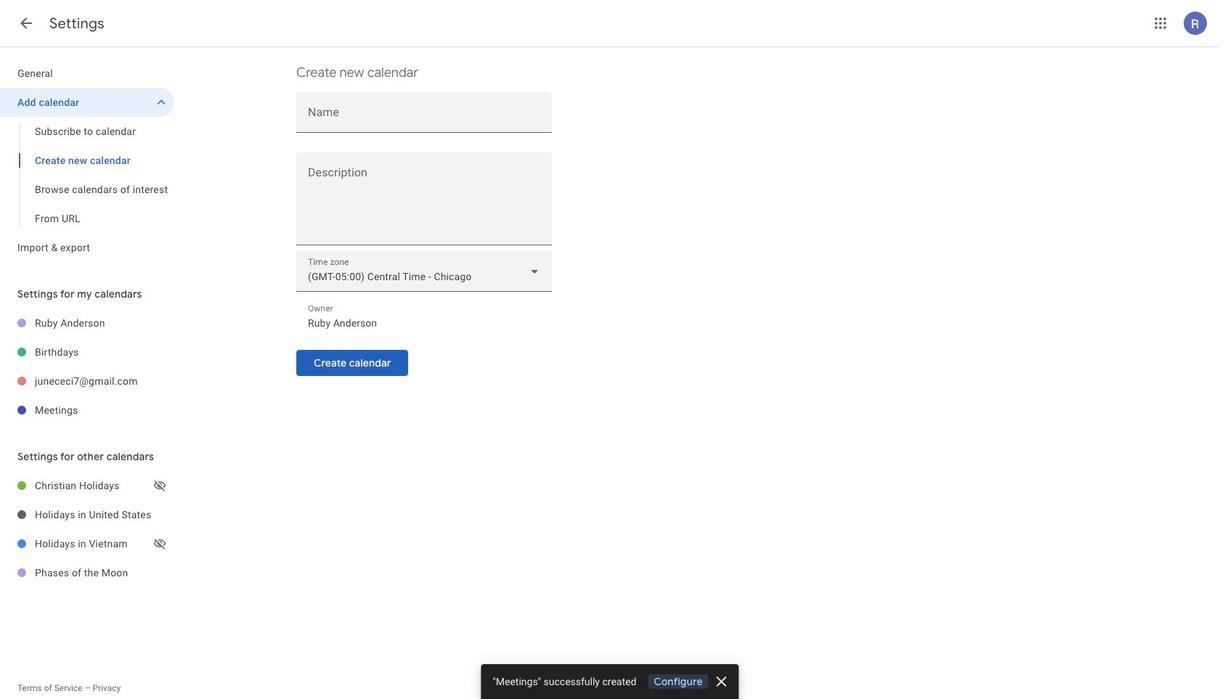 Task type: vqa. For each thing, say whether or not it's contained in the screenshot.
middle tree
yes



Task type: locate. For each thing, give the bounding box(es) containing it.
1 tree from the top
[[0, 59, 174, 262]]

holidays in united states tree item
[[0, 501, 174, 530]]

0 vertical spatial tree
[[0, 59, 174, 262]]

holidays in vietnam tree item
[[0, 530, 174, 559]]

group
[[0, 117, 174, 233]]

phases of the moon tree item
[[0, 559, 174, 588]]

junececi7@gmail.com tree item
[[0, 367, 174, 396]]

tree
[[0, 59, 174, 262], [0, 309, 174, 425], [0, 472, 174, 588]]

None text field
[[296, 169, 552, 239], [308, 313, 541, 334], [296, 169, 552, 239], [308, 313, 541, 334]]

2 vertical spatial tree
[[0, 472, 174, 588]]

birthdays tree item
[[0, 338, 174, 367]]

ruby anderson tree item
[[0, 309, 174, 338]]

1 vertical spatial tree
[[0, 309, 174, 425]]

meetings tree item
[[0, 396, 174, 425]]

2 tree from the top
[[0, 309, 174, 425]]

None text field
[[308, 108, 541, 128]]

None field
[[296, 251, 552, 292]]

heading
[[49, 15, 104, 33]]



Task type: describe. For each thing, give the bounding box(es) containing it.
add calendar tree item
[[0, 88, 174, 117]]

go back image
[[17, 15, 35, 32]]

3 tree from the top
[[0, 472, 174, 588]]

christian holidays tree item
[[0, 472, 174, 501]]



